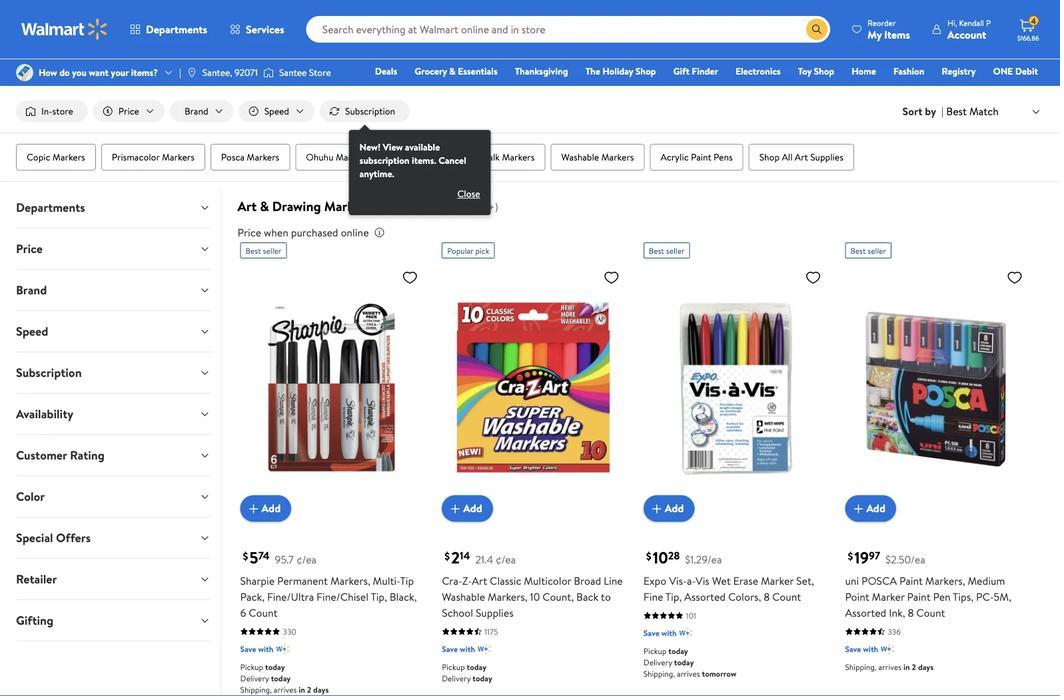 Task type: locate. For each thing, give the bounding box(es) containing it.
walmart image
[[21, 19, 108, 40]]

account
[[948, 27, 987, 42]]

add for 19
[[867, 501, 886, 516]]

permanent
[[277, 573, 328, 588]]

price button
[[93, 101, 165, 122], [5, 229, 221, 269]]

add to cart image
[[447, 501, 463, 517], [649, 501, 665, 517]]

pc-
[[977, 589, 994, 604]]

tip,
[[371, 589, 387, 604], [666, 589, 682, 604]]

walmart plus image down 1175
[[478, 643, 491, 656]]

a-
[[687, 573, 696, 588]]

 image
[[16, 64, 33, 81], [187, 67, 197, 78]]

1 horizontal spatial washable
[[562, 151, 599, 164]]

count,
[[543, 589, 574, 604]]

2 $ from the left
[[445, 549, 450, 564]]

1 tip, from the left
[[371, 589, 387, 604]]

price button down departments tab
[[5, 229, 221, 269]]

purchased
[[291, 225, 338, 240]]

$ for 19
[[848, 549, 854, 564]]

/ right the art supplies "link"
[[168, 29, 172, 42]]

deals
[[375, 65, 397, 78]]

/
[[105, 29, 109, 42], [168, 29, 172, 42]]

pickup today delivery today shipping, arrives in 2 days
[[240, 661, 329, 695]]

add to favorites list, uni posca paint markers, medium point marker paint pen tips, pc-5m, assorted ink, 8 count image
[[1007, 269, 1023, 286]]

acrylic
[[661, 151, 689, 164]]

speed button inside sort and filter section element
[[239, 101, 315, 122]]

shop
[[636, 65, 656, 78], [814, 65, 835, 78], [760, 151, 780, 164]]

save with up pickup today delivery today
[[442, 644, 475, 655]]

0 vertical spatial departments
[[146, 22, 207, 37]]

tip, down vis-
[[666, 589, 682, 604]]

1 vertical spatial marker
[[872, 589, 905, 604]]

electronics link
[[730, 64, 787, 78]]

departments button up items?
[[119, 13, 219, 45]]

2
[[451, 547, 460, 569], [912, 661, 917, 673], [307, 684, 311, 695]]

 image left santee,
[[187, 67, 197, 78]]

holiday
[[603, 65, 634, 78]]

toy shop link
[[793, 64, 841, 78]]

1 horizontal spatial price
[[119, 105, 139, 118]]

legal information image
[[374, 227, 385, 238]]

speed tab
[[5, 311, 221, 352]]

rating
[[70, 447, 105, 464]]

2 horizontal spatial best seller
[[851, 245, 887, 256]]

1 horizontal spatial marker
[[872, 589, 905, 604]]

markers, inside "$ 5 74 95.7 ¢/ea sharpie permanent markers, multi-tip pack, fine/ultra fine/chisel tip, black, 6 count"
[[331, 573, 371, 588]]

assorted inside the $ 19 97 $2.50/ea uni posca paint markers, medium point marker paint pen tips, pc-5m, assorted ink, 8 count
[[846, 605, 887, 620]]

add to cart image for 2
[[447, 501, 463, 517]]

add button up 97
[[846, 495, 897, 522]]

shop left all
[[760, 151, 780, 164]]

1 horizontal spatial days
[[919, 661, 934, 673]]

1 horizontal spatial seller
[[666, 245, 685, 256]]

$ left 19
[[848, 549, 854, 564]]

¢/ea up permanent
[[297, 552, 317, 567]]

new!
[[360, 141, 381, 154]]

add for 5
[[262, 501, 281, 516]]

1 vertical spatial speed
[[16, 323, 48, 340]]

save up pickup today delivery today
[[442, 644, 458, 655]]

0 horizontal spatial price
[[16, 241, 43, 257]]

0 horizontal spatial add to cart image
[[447, 501, 463, 517]]

1 horizontal spatial arrives
[[677, 668, 700, 679]]

count down the "pen"
[[917, 605, 946, 620]]

color button
[[5, 477, 221, 517]]

0 horizontal spatial 10
[[530, 589, 540, 604]]

electronics
[[736, 65, 781, 78]]

0 horizontal spatial in
[[299, 684, 305, 695]]

toy shop
[[799, 65, 835, 78]]

$ inside the $ 19 97 $2.50/ea uni posca paint markers, medium point marker paint pen tips, pc-5m, assorted ink, 8 count
[[848, 549, 854, 564]]

assorted down vis
[[685, 589, 726, 604]]

$ for 10
[[646, 549, 652, 564]]

with for 10
[[662, 628, 677, 639]]

2 horizontal spatial markers,
[[926, 573, 966, 588]]

0 horizontal spatial seller
[[263, 245, 282, 256]]

speed button up subscription tab
[[5, 311, 221, 352]]

101
[[686, 610, 697, 621]]

the holiday shop
[[586, 65, 656, 78]]

1 horizontal spatial ¢/ea
[[496, 552, 516, 567]]

speed inside sort and filter section element
[[264, 105, 289, 118]]

add to favorites list, cra-z-art classic multicolor broad line washable markers, 10 count, back to school supplies image
[[604, 269, 620, 286]]

save
[[644, 628, 660, 639], [240, 644, 256, 655], [442, 644, 458, 655], [846, 644, 862, 655]]

pickup inside pickup today delivery today shipping, arrives in 2 days
[[240, 661, 263, 673]]

gifting tab
[[5, 601, 221, 641]]

1 horizontal spatial walmart plus image
[[478, 643, 491, 656]]

markers, for 19
[[926, 573, 966, 588]]

deals link
[[369, 64, 403, 78]]

gift finder link
[[668, 64, 725, 78]]

count
[[773, 589, 801, 604], [249, 605, 278, 620], [917, 605, 946, 620]]

1 vertical spatial departments
[[16, 199, 85, 216]]

1 vertical spatial assorted
[[846, 605, 887, 620]]

0 horizontal spatial walmart plus image
[[276, 643, 290, 656]]

brand button down santee,
[[170, 101, 234, 122]]

& right the art supplies "link"
[[193, 29, 199, 42]]

1 horizontal spatial speed
[[264, 105, 289, 118]]

0 horizontal spatial arrives
[[274, 684, 297, 695]]

10 down multicolor on the bottom of page
[[530, 589, 540, 604]]

marker up ink,
[[872, 589, 905, 604]]

subscription up new!
[[345, 105, 395, 118]]

0 vertical spatial 10
[[653, 547, 668, 569]]

| right "by"
[[942, 104, 944, 119]]

1 seller from the left
[[263, 245, 282, 256]]

4 add from the left
[[867, 501, 886, 516]]

shop right toy
[[814, 65, 835, 78]]

5m,
[[994, 589, 1012, 604]]

tip, for 10
[[666, 589, 682, 604]]

1 horizontal spatial subscription
[[345, 105, 395, 118]]

departments inside tab
[[16, 199, 85, 216]]

close
[[458, 187, 480, 200]]

5
[[250, 547, 258, 569]]

1 horizontal spatial shipping,
[[644, 668, 675, 679]]

drawing up santee,
[[201, 29, 235, 42]]

0 horizontal spatial marker
[[761, 573, 794, 588]]

count down set,
[[773, 589, 801, 604]]

pickup inside pickup today delivery today
[[442, 661, 465, 673]]

8 inside the $ 19 97 $2.50/ea uni posca paint markers, medium point marker paint pen tips, pc-5m, assorted ink, 8 count
[[908, 605, 914, 620]]

with up pickup today delivery today shipping, arrives in 2 days
[[258, 644, 274, 655]]

0 vertical spatial price
[[119, 105, 139, 118]]

markers, up the "pen"
[[926, 573, 966, 588]]

departments up items?
[[146, 22, 207, 37]]

/ right sewing
[[105, 29, 109, 42]]

add up 97
[[867, 501, 886, 516]]

1 vertical spatial 10
[[530, 589, 540, 604]]

| inside sort and filter section element
[[942, 104, 944, 119]]

0 vertical spatial drawing
[[201, 29, 235, 42]]

0 horizontal spatial ¢/ea
[[297, 552, 317, 567]]

2 vertical spatial price
[[16, 241, 43, 257]]

4 add button from the left
[[846, 495, 897, 522]]

1 horizontal spatial 10
[[653, 547, 668, 569]]

1 add to cart image from the left
[[246, 501, 262, 517]]

8 right colors,
[[764, 589, 770, 604]]

shop right holiday
[[636, 65, 656, 78]]

markers, inside the $ 19 97 $2.50/ea uni posca paint markers, medium point marker paint pen tips, pc-5m, assorted ink, 8 count
[[926, 573, 966, 588]]

subscription
[[360, 154, 410, 167]]

Search search field
[[306, 16, 831, 43]]

¢/ea
[[297, 552, 317, 567], [496, 552, 516, 567]]

save left walmart plus icon
[[846, 644, 862, 655]]

0 horizontal spatial markers,
[[331, 573, 371, 588]]

4 $ from the left
[[848, 549, 854, 564]]

1 vertical spatial days
[[313, 684, 329, 695]]

1 add button from the left
[[240, 495, 291, 522]]

1 horizontal spatial best seller
[[649, 245, 685, 256]]

0 vertical spatial assorted
[[685, 589, 726, 604]]

& right grocery
[[450, 65, 456, 78]]

¢/ea inside "$ 5 74 95.7 ¢/ea sharpie permanent markers, multi-tip pack, fine/ultra fine/chisel tip, black, 6 count"
[[297, 552, 317, 567]]

markers for washable markers
[[602, 151, 634, 164]]

add for 10
[[665, 501, 684, 516]]

1 horizontal spatial |
[[942, 104, 944, 119]]

add button for 19
[[846, 495, 897, 522]]

0 vertical spatial |
[[179, 66, 181, 79]]

marker for 10
[[761, 573, 794, 588]]

pickup inside pickup today delivery today shipping, arrives tomorrow
[[644, 645, 667, 657]]

0 horizontal spatial tip,
[[371, 589, 387, 604]]

speed
[[264, 105, 289, 118], [16, 323, 48, 340]]

1 horizontal spatial 8
[[908, 605, 914, 620]]

marker inside $ 10 28 $1.29/ea expo vis-a-vis wet erase marker set, fine tip, assorted colors, 8 count
[[761, 573, 794, 588]]

add to cart image up 19
[[851, 501, 867, 517]]

pickup down fine
[[644, 645, 667, 657]]

1 horizontal spatial /
[[168, 29, 172, 42]]

pickup down the school
[[442, 661, 465, 673]]

2 horizontal spatial price
[[238, 225, 261, 240]]

add button up 14 in the bottom left of the page
[[442, 495, 493, 522]]

tip, inside "$ 5 74 95.7 ¢/ea sharpie permanent markers, multi-tip pack, fine/ultra fine/chisel tip, black, 6 count"
[[371, 589, 387, 604]]

assorted
[[685, 589, 726, 604], [846, 605, 887, 620]]

with left walmart plus icon
[[863, 644, 879, 655]]

1 vertical spatial washable
[[442, 589, 485, 604]]

2 horizontal spatial pickup
[[644, 645, 667, 657]]

0 horizontal spatial departments
[[16, 199, 85, 216]]

1 horizontal spatial markers,
[[488, 589, 528, 604]]

price button inside sort and filter section element
[[93, 101, 165, 122]]

supplies up 1175
[[476, 605, 514, 620]]

marker left set,
[[761, 573, 794, 588]]

2 horizontal spatial delivery
[[644, 657, 673, 668]]

2 add to cart image from the left
[[851, 501, 867, 517]]

erase
[[734, 573, 759, 588]]

1 horizontal spatial tip,
[[666, 589, 682, 604]]

0 vertical spatial speed button
[[239, 101, 315, 122]]

best seller for 19
[[851, 245, 887, 256]]

best inside 'popup button'
[[947, 104, 967, 119]]

$2.50/ea
[[886, 552, 926, 567]]

with up pickup today delivery today shipping, arrives tomorrow
[[662, 628, 677, 639]]

santee
[[279, 66, 307, 79]]

art down anytime.
[[389, 197, 408, 216]]

delivery left tomorrow
[[644, 657, 673, 668]]

0 vertical spatial price button
[[93, 101, 165, 122]]

with up pickup today delivery today
[[460, 644, 475, 655]]

cra-z-art classic multicolor broad line washable markers, 10 count, back to school supplies image
[[442, 264, 625, 511]]

save with for 19
[[846, 644, 879, 655]]

pick
[[476, 245, 490, 256]]

copic
[[27, 151, 50, 164]]

delivery down the school
[[442, 673, 471, 684]]

2 vertical spatial in
[[299, 684, 305, 695]]

brand button down price tab
[[5, 270, 221, 311]]

¢/ea for 5
[[297, 552, 317, 567]]

services button
[[219, 13, 296, 45]]

markers,
[[331, 573, 371, 588], [926, 573, 966, 588], [488, 589, 528, 604]]

markers for copic markers
[[53, 151, 85, 164]]

speed button down santee
[[239, 101, 315, 122]]

departments down 'copic markers' link
[[16, 199, 85, 216]]

art inside "$ 2 14 21.4 ¢/ea cra-z-art classic multicolor broad line washable markers, 10 count, back to school supplies"
[[472, 573, 487, 588]]

assorted down point
[[846, 605, 887, 620]]

price button down your
[[93, 101, 165, 122]]

add up the 74
[[262, 501, 281, 516]]

1 vertical spatial brand
[[16, 282, 47, 299]]

2 ¢/ea from the left
[[496, 552, 516, 567]]

pickup down 6
[[240, 661, 263, 673]]

10 up "expo"
[[653, 547, 668, 569]]

& right crafts
[[63, 29, 69, 42]]

1 horizontal spatial add to cart image
[[649, 501, 665, 517]]

best match button
[[944, 103, 1045, 120]]

4
[[1032, 15, 1037, 26]]

1 vertical spatial 8
[[908, 605, 914, 620]]

subscription up availability
[[16, 365, 82, 381]]

delivery down 6
[[240, 673, 269, 684]]

markers for ohuhu markers
[[336, 151, 369, 164]]

color tab
[[5, 477, 221, 517]]

best for 5
[[246, 245, 261, 256]]

0 vertical spatial in
[[375, 197, 386, 216]]

0 horizontal spatial speed button
[[5, 311, 221, 352]]

save with left walmart plus icon
[[846, 644, 879, 655]]

0 vertical spatial brand button
[[170, 101, 234, 122]]

0 horizontal spatial assorted
[[685, 589, 726, 604]]

tip, inside $ 10 28 $1.29/ea expo vis-a-vis wet erase marker set, fine tip, assorted colors, 8 count
[[666, 589, 682, 604]]

$ left 14 in the bottom left of the page
[[445, 549, 450, 564]]

$ left 5
[[243, 549, 248, 564]]

price tab
[[5, 229, 221, 269]]

grocery & essentials link
[[409, 64, 504, 78]]

delivery
[[644, 657, 673, 668], [240, 673, 269, 684], [442, 673, 471, 684]]

3 best seller from the left
[[851, 245, 887, 256]]

best seller for 5
[[246, 245, 282, 256]]

shipping, inside pickup today delivery today shipping, arrives in 2 days
[[240, 684, 272, 695]]

0 horizontal spatial washable
[[442, 589, 485, 604]]

2 horizontal spatial walmart plus image
[[680, 627, 693, 640]]

save with for 2
[[442, 644, 475, 655]]

departments button
[[119, 13, 219, 45], [5, 187, 221, 228]]

1 horizontal spatial assorted
[[846, 605, 887, 620]]

3 seller from the left
[[868, 245, 887, 256]]

p
[[987, 17, 991, 28]]

1 horizontal spatial shop
[[760, 151, 780, 164]]

subscription button
[[5, 353, 221, 393]]

 image left how
[[16, 64, 33, 81]]

2 inside "$ 2 14 21.4 ¢/ea cra-z-art classic multicolor broad line washable markers, 10 count, back to school supplies"
[[451, 547, 460, 569]]

1 horizontal spatial count
[[773, 589, 801, 604]]

walmart plus image down 101
[[680, 627, 693, 640]]

shop all art supplies link
[[749, 144, 855, 171]]

delivery inside pickup today delivery today shipping, arrives tomorrow
[[644, 657, 673, 668]]

departments button up price tab
[[5, 187, 221, 228]]

drawing up price when purchased online
[[272, 197, 321, 216]]

save for 19
[[846, 644, 862, 655]]

add button up 28 on the bottom right
[[644, 495, 695, 522]]

color
[[16, 489, 45, 505]]

1 vertical spatial subscription
[[16, 365, 82, 381]]

¢/ea for 2
[[496, 552, 516, 567]]

art right the art supplies "link"
[[177, 29, 190, 42]]

save down fine
[[644, 628, 660, 639]]

$ inside "$ 5 74 95.7 ¢/ea sharpie permanent markers, multi-tip pack, fine/ultra fine/chisel tip, black, 6 count"
[[243, 549, 248, 564]]

art & drawing markers link
[[177, 29, 270, 42]]

add up 14 in the bottom left of the page
[[463, 501, 482, 516]]

shipping, for 5
[[240, 684, 272, 695]]

delivery inside pickup today delivery today
[[442, 673, 471, 684]]

0 vertical spatial washable
[[562, 151, 599, 164]]

2 horizontal spatial 2
[[912, 661, 917, 673]]

Walmart Site-Wide search field
[[306, 16, 831, 43]]

best seller for 10
[[649, 245, 685, 256]]

art down posca markers link
[[238, 197, 257, 216]]

customer rating tab
[[5, 435, 221, 476]]

& up when
[[260, 197, 269, 216]]

add to cart image up the 74
[[246, 501, 262, 517]]

best match
[[947, 104, 999, 119]]

count down pack,
[[249, 605, 278, 620]]

departments tab
[[5, 187, 221, 228]]

santee, 92071
[[203, 66, 258, 79]]

0 vertical spatial marker
[[761, 573, 794, 588]]

acrylic paint pens link
[[650, 144, 744, 171]]

2 vertical spatial 2
[[307, 684, 311, 695]]

save for 5
[[240, 644, 256, 655]]

arrives left tomorrow
[[677, 668, 700, 679]]

0 horizontal spatial  image
[[16, 64, 33, 81]]

best for 19
[[851, 245, 866, 256]]

$ for 5
[[243, 549, 248, 564]]

save with down fine
[[644, 628, 677, 639]]

arrives inside pickup today delivery today shipping, arrives tomorrow
[[677, 668, 700, 679]]

0 horizontal spatial brand
[[16, 282, 47, 299]]

markers for paint markers
[[418, 151, 451, 164]]

arrives inside pickup today delivery today shipping, arrives in 2 days
[[274, 684, 297, 695]]

1 vertical spatial |
[[942, 104, 944, 119]]

0 horizontal spatial subscription
[[16, 365, 82, 381]]

0 vertical spatial days
[[919, 661, 934, 673]]

art
[[114, 29, 128, 42], [177, 29, 190, 42], [795, 151, 809, 164], [238, 197, 257, 216], [389, 197, 408, 216], [472, 573, 487, 588]]

fashion
[[894, 65, 925, 78]]

hi, kendall p account
[[948, 17, 991, 42]]

today
[[669, 645, 689, 657], [675, 657, 694, 668], [265, 661, 285, 673], [467, 661, 487, 673], [271, 673, 291, 684], [473, 673, 493, 684]]

sharpie
[[240, 573, 275, 588]]

supplies
[[130, 29, 163, 42], [811, 151, 844, 164], [411, 197, 460, 216], [476, 605, 514, 620]]

 image
[[263, 66, 274, 79]]

1 vertical spatial speed button
[[5, 311, 221, 352]]

save down 6
[[240, 644, 256, 655]]

1 horizontal spatial speed button
[[239, 101, 315, 122]]

1 best seller from the left
[[246, 245, 282, 256]]

tip, for 5
[[371, 589, 387, 604]]

anytime.
[[360, 167, 395, 180]]

1 horizontal spatial delivery
[[442, 673, 471, 684]]

1 vertical spatial departments button
[[5, 187, 221, 228]]

¢/ea inside "$ 2 14 21.4 ¢/ea cra-z-art classic multicolor broad line washable markers, 10 count, back to school supplies"
[[496, 552, 516, 567]]

best for 10
[[649, 245, 665, 256]]

speed button
[[239, 101, 315, 122], [5, 311, 221, 352]]

8 right ink,
[[908, 605, 914, 620]]

2 tip, from the left
[[666, 589, 682, 604]]

add to cart image
[[246, 501, 262, 517], [851, 501, 867, 517]]

walmart plus image down 330
[[276, 643, 290, 656]]

¢/ea up classic
[[496, 552, 516, 567]]

add to cart image for 19
[[851, 501, 867, 517]]

the
[[586, 65, 601, 78]]

pickup today delivery today
[[442, 661, 493, 684]]

walmart plus image
[[680, 627, 693, 640], [276, 643, 290, 656], [478, 643, 491, 656]]

|
[[179, 66, 181, 79], [942, 104, 944, 119]]

2 seller from the left
[[666, 245, 685, 256]]

0 horizontal spatial 2
[[307, 684, 311, 695]]

3 add button from the left
[[644, 495, 695, 522]]

markers, down classic
[[488, 589, 528, 604]]

markers for chalk markers
[[502, 151, 535, 164]]

washable inside "$ 2 14 21.4 ¢/ea cra-z-art classic multicolor broad line washable markers, 10 count, back to school supplies"
[[442, 589, 485, 604]]

tip, down multi-
[[371, 589, 387, 604]]

availability
[[16, 406, 73, 423]]

add up 28 on the bottom right
[[665, 501, 684, 516]]

0 horizontal spatial count
[[249, 605, 278, 620]]

2 best seller from the left
[[649, 245, 685, 256]]

walmart+ link
[[993, 83, 1045, 97]]

walmart plus image for 2
[[478, 643, 491, 656]]

gifting
[[16, 613, 53, 629]]

supplies left (1000+)
[[411, 197, 460, 216]]

special offers tab
[[5, 518, 221, 559]]

ad disclaimer and feedback for skylinedisplayad image
[[1034, 62, 1045, 73]]

1 ¢/ea from the left
[[297, 552, 317, 567]]

ink,
[[889, 605, 906, 620]]

add button up the 74
[[240, 495, 291, 522]]

$ inside $ 10 28 $1.29/ea expo vis-a-vis wet erase marker set, fine tip, assorted colors, 8 count
[[646, 549, 652, 564]]

74
[[258, 549, 270, 563]]

3 $ from the left
[[646, 549, 652, 564]]

2 add from the left
[[463, 501, 482, 516]]

1 add from the left
[[262, 501, 281, 516]]

washable markers link
[[551, 144, 645, 171]]

1 vertical spatial price
[[238, 225, 261, 240]]

0 vertical spatial brand
[[185, 105, 208, 118]]

pickup for 5
[[240, 661, 263, 673]]

arrives down walmart plus icon
[[879, 661, 902, 673]]

days
[[919, 661, 934, 673], [313, 684, 329, 695]]

2 add to cart image from the left
[[649, 501, 665, 517]]

1 horizontal spatial in
[[375, 197, 386, 216]]

| right items?
[[179, 66, 181, 79]]

wet
[[712, 573, 731, 588]]

registry
[[942, 65, 976, 78]]

expo
[[644, 573, 667, 588]]

subscription tab
[[5, 353, 221, 393]]

shipping, inside pickup today delivery today shipping, arrives tomorrow
[[644, 668, 675, 679]]

$ inside "$ 2 14 21.4 ¢/ea cra-z-art classic multicolor broad line washable markers, 10 count, back to school supplies"
[[445, 549, 450, 564]]

tips,
[[953, 589, 974, 604]]

0 horizontal spatial 8
[[764, 589, 770, 604]]

items
[[885, 27, 911, 42]]

1 vertical spatial in
[[904, 661, 910, 673]]

1 $ from the left
[[243, 549, 248, 564]]

0 horizontal spatial shipping,
[[240, 684, 272, 695]]

0 horizontal spatial /
[[105, 29, 109, 42]]

10 inside $ 10 28 $1.29/ea expo vis-a-vis wet erase marker set, fine tip, assorted colors, 8 count
[[653, 547, 668, 569]]

chalk markers
[[477, 151, 535, 164]]

marker inside the $ 19 97 $2.50/ea uni posca paint markers, medium point marker paint pen tips, pc-5m, assorted ink, 8 count
[[872, 589, 905, 604]]

3 add from the left
[[665, 501, 684, 516]]

1 horizontal spatial pickup
[[442, 661, 465, 673]]

delivery inside pickup today delivery today shipping, arrives in 2 days
[[240, 673, 269, 684]]

2 add button from the left
[[442, 495, 493, 522]]

crafts
[[35, 29, 61, 42]]

add to favorites list, sharpie permanent markers, multi-tip pack, fine/ultra fine/chisel tip, black, 6 count image
[[402, 269, 418, 286]]

$ up "expo"
[[646, 549, 652, 564]]

art down 21.4
[[472, 573, 487, 588]]

0 horizontal spatial drawing
[[201, 29, 235, 42]]

1 horizontal spatial  image
[[187, 67, 197, 78]]

1 add to cart image from the left
[[447, 501, 463, 517]]

10 inside "$ 2 14 21.4 ¢/ea cra-z-art classic multicolor broad line washable markers, 10 count, back to school supplies"
[[530, 589, 540, 604]]

0 horizontal spatial speed
[[16, 323, 48, 340]]

markers, up fine/chisel
[[331, 573, 371, 588]]

shipping,
[[846, 661, 877, 673], [644, 668, 675, 679], [240, 684, 272, 695]]

save with down 6
[[240, 644, 274, 655]]

sort
[[903, 104, 923, 119]]

2 horizontal spatial seller
[[868, 245, 887, 256]]

arrives down 330
[[274, 684, 297, 695]]

art right sewing
[[114, 29, 128, 42]]

0 vertical spatial 2
[[451, 547, 460, 569]]



Task type: describe. For each thing, give the bounding box(es) containing it.
in-store button
[[16, 101, 88, 122]]

back
[[577, 589, 599, 604]]

prismacolor markers
[[112, 151, 195, 164]]

walmart plus image for 5
[[276, 643, 290, 656]]

speed inside speed tab
[[16, 323, 48, 340]]

shipping, for 10
[[644, 668, 675, 679]]

chalk markers link
[[467, 144, 546, 171]]

with for 5
[[258, 644, 274, 655]]

markers, for 5
[[331, 573, 371, 588]]

want
[[89, 66, 109, 79]]

point
[[846, 589, 870, 604]]

add button for 2
[[442, 495, 493, 522]]

seller for 19
[[868, 245, 887, 256]]

1 horizontal spatial departments
[[146, 22, 207, 37]]

customer rating
[[16, 447, 105, 464]]

0 vertical spatial departments button
[[119, 13, 219, 45]]

save for 10
[[644, 628, 660, 639]]

21.4
[[476, 552, 493, 567]]

arrives for 10
[[677, 668, 700, 679]]

school
[[442, 605, 473, 620]]

seller for 10
[[666, 245, 685, 256]]

add to cart image for 10
[[649, 501, 665, 517]]

sort and filter section element
[[0, 90, 1061, 215]]

sewing
[[71, 29, 100, 42]]

1 / from the left
[[105, 29, 109, 42]]

gifting button
[[5, 601, 221, 641]]

walmart plus image
[[881, 643, 895, 656]]

2 inside pickup today delivery today shipping, arrives in 2 days
[[307, 684, 311, 695]]

retailer tab
[[5, 559, 221, 600]]

in inside pickup today delivery today shipping, arrives in 2 days
[[299, 684, 305, 695]]

$ 5 74 95.7 ¢/ea sharpie permanent markers, multi-tip pack, fine/ultra fine/chisel tip, black, 6 count
[[240, 547, 417, 620]]

customer rating button
[[5, 435, 221, 476]]

1175
[[485, 626, 498, 637]]

reorder
[[868, 17, 896, 28]]

washable markers
[[562, 151, 634, 164]]

expo vis-a-vis wet erase marker set, fine tip, assorted colors, 8 count image
[[644, 264, 827, 511]]

2 horizontal spatial in
[[904, 661, 910, 673]]

markers, inside "$ 2 14 21.4 ¢/ea cra-z-art classic multicolor broad line washable markers, 10 count, back to school supplies"
[[488, 589, 528, 604]]

2 horizontal spatial shipping,
[[846, 661, 877, 673]]

brand tab
[[5, 270, 221, 311]]

seller for 5
[[263, 245, 282, 256]]

delivery for 10
[[644, 657, 673, 668]]

subscription inside button
[[345, 105, 395, 118]]

special offers button
[[5, 518, 221, 559]]

days inside pickup today delivery today shipping, arrives in 2 days
[[313, 684, 329, 695]]

2 horizontal spatial arrives
[[879, 661, 902, 673]]

posca
[[221, 151, 245, 164]]

fine/ultra
[[267, 589, 314, 604]]

medium
[[968, 573, 1006, 588]]

pens
[[714, 151, 733, 164]]

save with for 5
[[240, 644, 274, 655]]

prismacolor markers link
[[101, 144, 205, 171]]

view
[[383, 141, 403, 154]]

shipping, arrives in 2 days
[[846, 661, 934, 673]]

brand inside tab
[[16, 282, 47, 299]]

with for 19
[[863, 644, 879, 655]]

line
[[604, 573, 623, 588]]

walmart plus image for 10
[[680, 627, 693, 640]]

to
[[601, 589, 611, 604]]

new! view available subscription items. cancel anytime.
[[360, 141, 467, 180]]

marker for 19
[[872, 589, 905, 604]]

count inside the $ 19 97 $2.50/ea uni posca paint markers, medium point marker paint pen tips, pc-5m, assorted ink, 8 count
[[917, 605, 946, 620]]

chalk
[[477, 151, 500, 164]]

add button for 10
[[644, 495, 695, 522]]

items?
[[131, 66, 158, 79]]

walmart+
[[999, 83, 1039, 96]]

1 vertical spatial brand button
[[5, 270, 221, 311]]

0 horizontal spatial shop
[[636, 65, 656, 78]]

markers for posca markers
[[247, 151, 280, 164]]

essentials
[[458, 65, 498, 78]]

subscription button
[[320, 101, 410, 122]]

delivery for 5
[[240, 673, 269, 684]]

posca markers
[[221, 151, 280, 164]]

count inside $ 10 28 $1.29/ea expo vis-a-vis wet erase marker set, fine tip, assorted colors, 8 count
[[773, 589, 801, 604]]

uni posca paint markers, medium point marker paint pen tips, pc-5m, assorted ink, 8 count image
[[846, 264, 1029, 511]]

add to cart image for 5
[[246, 501, 262, 517]]

vis
[[696, 573, 710, 588]]

in-
[[41, 105, 52, 118]]

hi,
[[948, 17, 958, 28]]

pickup for 10
[[644, 645, 667, 657]]

count inside "$ 5 74 95.7 ¢/ea sharpie permanent markers, multi-tip pack, fine/ultra fine/chisel tip, black, 6 count"
[[249, 605, 278, 620]]

retailer
[[16, 571, 57, 588]]

arrives for 5
[[274, 684, 297, 695]]

copic markers
[[27, 151, 85, 164]]

art & drawing markers in art supplies (1000+)
[[238, 197, 499, 216]]

add to favorites list, expo vis-a-vis wet erase marker set, fine tip, assorted colors, 8 count image
[[806, 269, 822, 286]]

special offers
[[16, 530, 91, 547]]

paint markers link
[[385, 144, 461, 171]]

$1.29/ea
[[686, 552, 722, 567]]

supplies right all
[[811, 151, 844, 164]]

price inside sort and filter section element
[[119, 105, 139, 118]]

the holiday shop link
[[580, 64, 662, 78]]

$ 19 97 $2.50/ea uni posca paint markers, medium point marker paint pen tips, pc-5m, assorted ink, 8 count
[[846, 547, 1012, 620]]

close button
[[447, 183, 491, 205]]

assorted inside $ 10 28 $1.29/ea expo vis-a-vis wet erase marker set, fine tip, assorted colors, 8 count
[[685, 589, 726, 604]]

$ 2 14 21.4 ¢/ea cra-z-art classic multicolor broad line washable markers, 10 count, back to school supplies
[[442, 547, 623, 620]]

1 vertical spatial 2
[[912, 661, 917, 673]]

availability tab
[[5, 394, 221, 435]]

sharpie permanent markers, multi-tip pack, fine/ultra fine/chisel tip, black, 6 count image
[[240, 264, 423, 511]]

match
[[970, 104, 999, 119]]

search icon image
[[812, 24, 823, 35]]

$ for 2
[[445, 549, 450, 564]]

 image for santee, 92071
[[187, 67, 197, 78]]

1 vertical spatial price button
[[5, 229, 221, 269]]

popular
[[447, 245, 474, 256]]

grocery & essentials
[[415, 65, 498, 78]]

2 / from the left
[[168, 29, 172, 42]]

one
[[994, 65, 1014, 78]]

supplies up items?
[[130, 29, 163, 42]]

retailer button
[[5, 559, 221, 600]]

by
[[926, 104, 937, 119]]

popular pick
[[447, 245, 490, 256]]

art right all
[[795, 151, 809, 164]]

price when purchased online
[[238, 225, 369, 240]]

add button for 5
[[240, 495, 291, 522]]

 image for how do you want your items?
[[16, 64, 33, 81]]

offers
[[56, 530, 91, 547]]

special
[[16, 530, 53, 547]]

pen
[[934, 589, 951, 604]]

price inside price tab
[[16, 241, 43, 257]]

registry link
[[936, 64, 982, 78]]

8 inside $ 10 28 $1.29/ea expo vis-a-vis wet erase marker set, fine tip, assorted colors, 8 count
[[764, 589, 770, 604]]

you
[[72, 66, 87, 79]]

store
[[309, 66, 331, 79]]

when
[[264, 225, 289, 240]]

supplies inside "$ 2 14 21.4 ¢/ea cra-z-art classic multicolor broad line washable markers, 10 count, back to school supplies"
[[476, 605, 514, 620]]

330
[[283, 626, 296, 637]]

19
[[855, 547, 869, 569]]

cancel
[[439, 154, 467, 167]]

services
[[246, 22, 284, 37]]

subscription inside dropdown button
[[16, 365, 82, 381]]

sponsored
[[995, 62, 1031, 73]]

with for 2
[[460, 644, 475, 655]]

save for 2
[[442, 644, 458, 655]]

multicolor
[[524, 573, 572, 588]]

markers for prismacolor markers
[[162, 151, 195, 164]]

ohuhu
[[306, 151, 334, 164]]

one debit walmart+
[[994, 65, 1039, 96]]

sort by |
[[903, 104, 944, 119]]

acrylic paint pens
[[661, 151, 733, 164]]

2 horizontal spatial shop
[[814, 65, 835, 78]]

add for 2
[[463, 501, 482, 516]]

brand inside sort and filter section element
[[185, 105, 208, 118]]

1 horizontal spatial drawing
[[272, 197, 321, 216]]

thanksgiving
[[515, 65, 568, 78]]

how do you want your items?
[[39, 66, 158, 79]]

santee store
[[279, 66, 331, 79]]

prismacolor
[[112, 151, 160, 164]]

fine/chisel
[[317, 589, 369, 604]]

items.
[[412, 154, 437, 167]]

save with for 10
[[644, 628, 677, 639]]

customer
[[16, 447, 67, 464]]

vis-
[[669, 573, 687, 588]]



Task type: vqa. For each thing, say whether or not it's contained in the screenshot.
left Only
no



